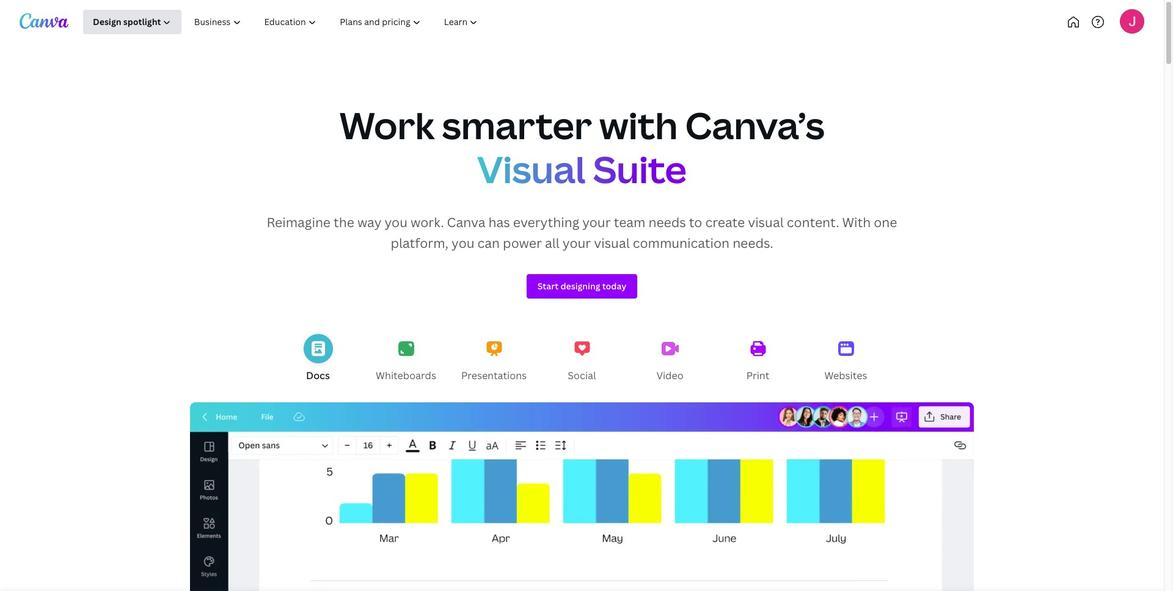 Task type: locate. For each thing, give the bounding box(es) containing it.
visual down the team
[[594, 234, 630, 252]]

tab list
[[0, 329, 1164, 392]]

can
[[478, 234, 500, 252]]

your right all
[[563, 234, 591, 252]]

0 horizontal spatial you
[[385, 214, 408, 231]]

0 vertical spatial you
[[385, 214, 408, 231]]

websites button
[[812, 329, 880, 392]]

team
[[614, 214, 646, 231]]

you down canva
[[452, 234, 475, 252]]

power
[[503, 234, 542, 252]]

communication
[[633, 234, 730, 252]]

top level navigation element
[[83, 10, 530, 34]]

you
[[385, 214, 408, 231], [452, 234, 475, 252]]

visual
[[748, 214, 784, 231], [594, 234, 630, 252]]

1 horizontal spatial you
[[452, 234, 475, 252]]

0 horizontal spatial visual
[[594, 234, 630, 252]]

the
[[334, 214, 354, 231]]

visual up needs.
[[748, 214, 784, 231]]

tab list containing docs
[[0, 329, 1164, 392]]

with
[[842, 214, 871, 231]]

1 horizontal spatial visual
[[748, 214, 784, 231]]

video button
[[636, 329, 704, 392]]

your left the team
[[583, 214, 611, 231]]

presentations
[[461, 369, 527, 383]]

you right way
[[385, 214, 408, 231]]

work
[[339, 100, 435, 150]]

needs.
[[733, 234, 773, 252]]

canva's
[[685, 100, 825, 150]]

has
[[489, 214, 510, 231]]

suite
[[593, 144, 687, 194]]

your
[[583, 214, 611, 231], [563, 234, 591, 252]]

reimagine the way you work. canva has everything your team needs to create visual content. with one platform, you can power all your visual communication needs.
[[267, 214, 897, 252]]

print button
[[724, 329, 792, 392]]

0 vertical spatial visual
[[748, 214, 784, 231]]

content.
[[787, 214, 839, 231]]

print
[[747, 369, 770, 383]]



Task type: describe. For each thing, give the bounding box(es) containing it.
create
[[705, 214, 745, 231]]

work smarter with canva's visual suite
[[339, 100, 825, 194]]

way
[[357, 214, 382, 231]]

video
[[657, 369, 684, 383]]

1 vertical spatial you
[[452, 234, 475, 252]]

presentations button
[[460, 329, 528, 392]]

websites
[[825, 369, 867, 383]]

reimagine
[[267, 214, 331, 231]]

with
[[600, 100, 678, 150]]

platform,
[[391, 234, 449, 252]]

0 vertical spatial your
[[583, 214, 611, 231]]

work.
[[411, 214, 444, 231]]

everything
[[513, 214, 579, 231]]

1 vertical spatial your
[[563, 234, 591, 252]]

1 vertical spatial visual
[[594, 234, 630, 252]]

smarter
[[442, 100, 592, 150]]

visual
[[477, 144, 586, 194]]

whiteboards button
[[372, 329, 440, 392]]

all
[[545, 234, 560, 252]]

social button
[[548, 329, 616, 392]]

whiteboards
[[376, 369, 436, 383]]

needs
[[649, 214, 686, 231]]

to
[[689, 214, 702, 231]]

social
[[568, 369, 596, 383]]

one
[[874, 214, 897, 231]]

docs
[[306, 369, 330, 383]]

docs button
[[284, 329, 352, 392]]

canva
[[447, 214, 486, 231]]



Task type: vqa. For each thing, say whether or not it's contained in the screenshot.
5
no



